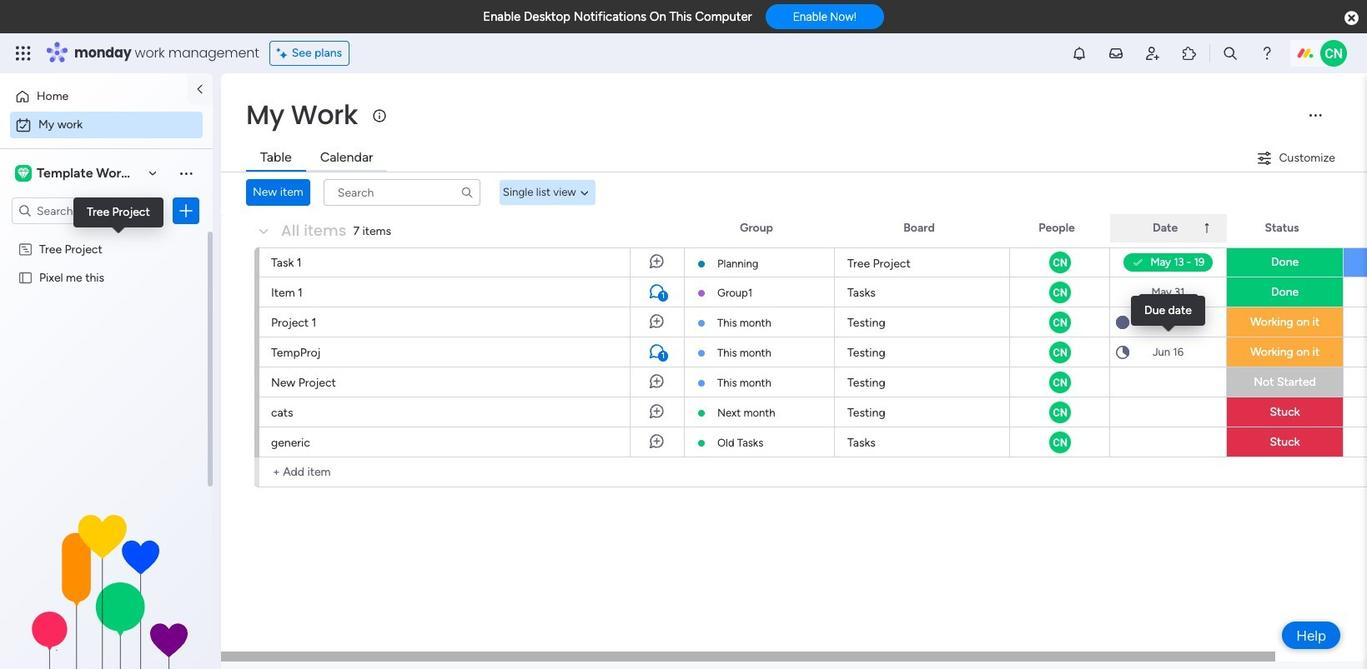 Task type: describe. For each thing, give the bounding box(es) containing it.
0 horizontal spatial menu image
[[178, 165, 194, 182]]

2 vertical spatial option
[[0, 234, 213, 237]]

lottie animation element
[[0, 501, 213, 670]]

sort image
[[1200, 222, 1214, 235]]

workspace selection element
[[12, 144, 143, 203]]

cool name image
[[1320, 40, 1347, 67]]

2 tab from the left
[[306, 145, 387, 172]]

1 vertical spatial option
[[10, 112, 203, 138]]

public board image
[[18, 269, 33, 285]]

2 column header from the left
[[1344, 214, 1367, 243]]

select product image
[[15, 45, 32, 62]]

invite members image
[[1144, 45, 1161, 62]]

search image
[[460, 186, 474, 199]]

1 column header from the left
[[1110, 214, 1227, 243]]

help image
[[1259, 45, 1275, 62]]



Task type: vqa. For each thing, say whether or not it's contained in the screenshot.
Notifications image
yes



Task type: locate. For each thing, give the bounding box(es) containing it.
None search field
[[323, 179, 480, 206]]

1 horizontal spatial column header
[[1344, 214, 1367, 243]]

column header
[[1110, 214, 1227, 243], [1344, 214, 1367, 243]]

lottie animation image
[[0, 501, 213, 670]]

dapulse checkmark sign image
[[1134, 254, 1143, 272]]

Filter dashboard by text search field
[[323, 179, 480, 206]]

dapulse close image
[[1345, 10, 1359, 27]]

see plans image
[[277, 44, 292, 63]]

menu image up the options icon
[[178, 165, 194, 182]]

1 horizontal spatial menu image
[[1307, 107, 1324, 123]]

tab
[[246, 145, 306, 172], [306, 145, 387, 172]]

1 tab from the left
[[246, 145, 306, 172]]

notifications image
[[1071, 45, 1088, 62]]

0 horizontal spatial column header
[[1110, 214, 1227, 243]]

options image
[[178, 203, 194, 219]]

menu image
[[1307, 107, 1324, 123], [178, 165, 194, 182]]

option
[[10, 83, 178, 110], [10, 112, 203, 138], [0, 234, 213, 237]]

Search in workspace field
[[35, 201, 139, 221]]

list box
[[0, 231, 213, 517]]

menu image down cool name icon
[[1307, 107, 1324, 123]]

monday marketplace image
[[1181, 45, 1198, 62]]

1 vertical spatial menu image
[[178, 165, 194, 182]]

update feed image
[[1108, 45, 1124, 62]]

0 vertical spatial menu image
[[1307, 107, 1324, 123]]

tab list
[[246, 145, 387, 172]]

search everything image
[[1222, 45, 1239, 62]]

0 vertical spatial option
[[10, 83, 178, 110]]



